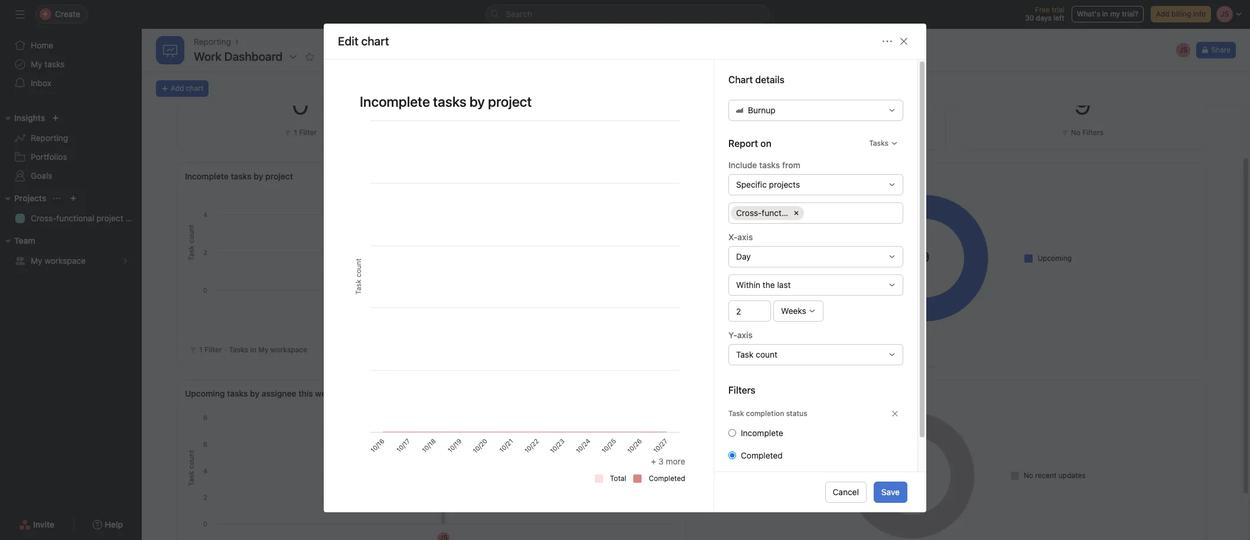 Task type: vqa. For each thing, say whether or not it's contained in the screenshot.
Task count Task
yes



Task type: describe. For each thing, give the bounding box(es) containing it.
projects button
[[0, 192, 46, 206]]

projects by project status
[[707, 389, 807, 399]]

report on
[[729, 138, 772, 149]]

tasks for include
[[760, 160, 780, 170]]

0 horizontal spatial reporting link
[[7, 129, 135, 148]]

chart details
[[729, 74, 785, 85]]

filter for tasks by completion status this month
[[726, 346, 744, 355]]

trial?
[[1123, 9, 1139, 18]]

burnup button
[[729, 100, 904, 121]]

info
[[1194, 9, 1206, 18]]

count
[[756, 350, 778, 360]]

left
[[1054, 14, 1065, 22]]

invite button
[[11, 515, 62, 536]]

task count
[[737, 350, 778, 360]]

0 vertical spatial status
[[789, 171, 813, 181]]

cross-
[[31, 213, 56, 223]]

upcoming for upcoming tasks by assignee this week
[[185, 389, 225, 399]]

2 9 from the left
[[1075, 87, 1092, 121]]

report image
[[163, 43, 177, 57]]

incomplete for incomplete
[[741, 428, 784, 438]]

1 9 from the left
[[553, 87, 570, 121]]

chart
[[186, 84, 204, 93]]

within the last
[[737, 280, 791, 290]]

0 vertical spatial completion
[[743, 171, 786, 181]]

add billing info button
[[1151, 6, 1212, 22]]

global element
[[0, 29, 142, 100]]

1 for tasks by completion status this month
[[721, 346, 724, 355]]

9 button
[[1075, 87, 1092, 121]]

axis for x-
[[738, 232, 753, 242]]

js
[[1180, 46, 1188, 54]]

filter for incomplete tasks by project
[[205, 346, 222, 355]]

project status
[[753, 389, 807, 399]]

days
[[1037, 14, 1052, 22]]

within
[[737, 280, 761, 290]]

day button
[[729, 246, 904, 268]]

projects
[[769, 179, 800, 190]]

cancel
[[833, 488, 859, 498]]

projects for projects by project status
[[707, 389, 739, 399]]

task for task completion status
[[729, 409, 745, 418]]

1 horizontal spatial reporting
[[194, 37, 231, 47]]

more
[[666, 457, 686, 467]]

my workspace
[[31, 256, 86, 266]]

1 filter for tasks by completion status this month
[[721, 346, 744, 355]]

in for incomplete tasks by project
[[250, 346, 256, 355]]

x-
[[729, 232, 738, 242]]

last
[[778, 280, 791, 290]]

billing
[[1172, 9, 1192, 18]]

my
[[1111, 9, 1121, 18]]

plan
[[126, 213, 142, 223]]

tasks button
[[864, 135, 904, 152]]

1 vertical spatial status
[[787, 409, 808, 418]]

add chart button
[[156, 80, 209, 97]]

in inside button
[[1103, 9, 1109, 18]]

total
[[610, 475, 627, 484]]

tasks in my workspace for completion
[[751, 346, 829, 355]]

by for tasks
[[731, 171, 741, 181]]

add for add billing info
[[1157, 9, 1170, 18]]

workspace inside teams 'element'
[[45, 256, 86, 266]]

2 0 button from the left
[[814, 87, 831, 121]]

no for no filters
[[1071, 128, 1081, 137]]

goals link
[[7, 167, 135, 186]]

tasks for incomplete
[[231, 171, 252, 181]]

portfolios
[[31, 152, 67, 162]]

within the last button
[[729, 275, 904, 296]]

in for tasks by completion status this month
[[772, 346, 778, 355]]

1 filter for incomplete tasks by project
[[199, 346, 222, 355]]

work dashboard
[[194, 50, 283, 63]]

close image
[[900, 37, 909, 46]]

no for no recent updates
[[1024, 471, 1034, 480]]

0 for 2nd 0 button from right
[[292, 87, 309, 121]]

1 0 button from the left
[[292, 87, 309, 121]]

what's in my trial? button
[[1072, 6, 1144, 22]]

add to starred image
[[305, 52, 315, 61]]

no filters
[[1071, 128, 1104, 137]]

tasks for my
[[45, 59, 65, 69]]

cancel button
[[826, 482, 867, 504]]

insights
[[14, 113, 45, 123]]

include
[[729, 160, 757, 170]]

add billing info
[[1157, 9, 1206, 18]]

specific projects button
[[729, 174, 904, 195]]

home link
[[7, 36, 135, 55]]

what's in my trial?
[[1078, 9, 1139, 18]]

free trial 30 days left
[[1026, 5, 1065, 22]]

what's
[[1078, 9, 1101, 18]]

the
[[763, 280, 775, 290]]

specific projects
[[737, 179, 800, 190]]

Incomplete radio
[[729, 430, 737, 437]]

1 horizontal spatial reporting link
[[194, 35, 231, 48]]

project
[[97, 213, 123, 223]]

Incomplete tasks by project text field
[[352, 88, 686, 115]]

cross-functional project plan
[[31, 213, 142, 223]]

insights button
[[0, 111, 45, 125]]

assignee
[[262, 389, 297, 399]]

task completion status
[[729, 409, 808, 418]]

y-axis
[[729, 330, 753, 340]]

3
[[659, 457, 664, 467]]

y-
[[729, 330, 738, 340]]

by for projects
[[741, 389, 751, 399]]

1 filter inside button
[[294, 128, 317, 137]]

workspace for tasks by completion status this month
[[792, 346, 829, 355]]

by project
[[254, 171, 293, 181]]



Task type: locate. For each thing, give the bounding box(es) containing it.
recent
[[1036, 471, 1057, 480]]

task down y-axis
[[737, 350, 754, 360]]

projects up cross-
[[14, 193, 46, 203]]

+
[[651, 457, 657, 467]]

tasks by completion status this month
[[707, 171, 857, 181]]

workspace up assignee at the bottom left
[[271, 346, 308, 355]]

js button
[[1176, 42, 1193, 59]]

1 horizontal spatial in
[[772, 346, 778, 355]]

add left chart
[[171, 84, 184, 93]]

upcoming for upcoming
[[1038, 254, 1072, 263]]

home
[[31, 40, 53, 50]]

1 horizontal spatial add
[[1157, 9, 1170, 18]]

0 horizontal spatial 0 button
[[292, 87, 309, 121]]

tasks left by project
[[231, 171, 252, 181]]

None text field
[[809, 206, 818, 220]]

1 horizontal spatial 0 button
[[814, 87, 831, 121]]

1 horizontal spatial workspace
[[271, 346, 308, 355]]

filters inside button
[[1083, 128, 1104, 137]]

save
[[882, 488, 900, 498]]

task up incomplete option
[[729, 409, 745, 418]]

add for add chart
[[171, 84, 184, 93]]

1 horizontal spatial completed
[[741, 451, 783, 461]]

1 inside button
[[294, 128, 297, 137]]

no left recent
[[1024, 471, 1034, 480]]

tasks down home
[[45, 59, 65, 69]]

Completed radio
[[729, 452, 737, 460]]

axis up task count
[[738, 330, 753, 340]]

x-axis
[[729, 232, 753, 242]]

1 horizontal spatial by
[[731, 171, 741, 181]]

0 vertical spatial axis
[[738, 232, 753, 242]]

share button
[[1197, 42, 1237, 59]]

tasks in my workspace
[[229, 346, 308, 355], [751, 346, 829, 355]]

projects element
[[0, 188, 142, 231]]

my tasks
[[31, 59, 65, 69]]

completed
[[741, 451, 783, 461], [649, 475, 686, 484]]

2 horizontal spatial in
[[1103, 9, 1109, 18]]

edit chart
[[338, 34, 389, 48]]

tasks left assignee at the bottom left
[[227, 389, 248, 399]]

0 vertical spatial filters
[[1083, 128, 1104, 137]]

0 horizontal spatial tasks in my workspace
[[229, 346, 308, 355]]

1 vertical spatial axis
[[738, 330, 753, 340]]

1 horizontal spatial projects
[[707, 389, 739, 399]]

add
[[1157, 9, 1170, 18], [171, 84, 184, 93]]

team
[[14, 236, 35, 246]]

completed down the + 3 more
[[649, 475, 686, 484]]

1 horizontal spatial no
[[1071, 128, 1081, 137]]

tasks inside my tasks link
[[45, 59, 65, 69]]

reporting inside "insights" element
[[31, 133, 68, 143]]

no recent updates
[[1024, 471, 1086, 480]]

status down "project status"
[[787, 409, 808, 418]]

1 vertical spatial projects
[[707, 389, 739, 399]]

tasks for upcoming
[[227, 389, 248, 399]]

incomplete for incomplete tasks by project
[[185, 171, 229, 181]]

1 horizontal spatial 1 filter
[[294, 128, 317, 137]]

1 vertical spatial completed
[[649, 475, 686, 484]]

cell
[[731, 206, 805, 220]]

2 horizontal spatial workspace
[[792, 346, 829, 355]]

my inside teams 'element'
[[31, 256, 42, 266]]

1 vertical spatial reporting link
[[7, 129, 135, 148]]

hide sidebar image
[[15, 9, 25, 19]]

axis for y-
[[738, 330, 753, 340]]

no inside button
[[1071, 128, 1081, 137]]

0 vertical spatial task
[[737, 350, 754, 360]]

updates
[[1059, 471, 1086, 480]]

completion down include tasks from
[[743, 171, 786, 181]]

2 tasks in my workspace from the left
[[751, 346, 829, 355]]

this week
[[299, 389, 336, 399]]

reporting up work dashboard
[[194, 37, 231, 47]]

2 horizontal spatial filter
[[726, 346, 744, 355]]

0 horizontal spatial reporting
[[31, 133, 68, 143]]

filter inside button
[[299, 128, 317, 137]]

1 filter button
[[282, 127, 320, 139]]

my down team
[[31, 256, 42, 266]]

tasks
[[870, 139, 889, 148], [707, 171, 729, 181], [229, 346, 248, 355], [751, 346, 770, 355]]

completion
[[743, 171, 786, 181], [746, 409, 785, 418]]

teams element
[[0, 231, 142, 273]]

0 vertical spatial reporting
[[194, 37, 231, 47]]

weeks button
[[774, 301, 824, 322]]

1 vertical spatial add
[[171, 84, 184, 93]]

no down 9 button
[[1071, 128, 1081, 137]]

1 vertical spatial reporting
[[31, 133, 68, 143]]

0 horizontal spatial filter
[[205, 346, 222, 355]]

1 vertical spatial incomplete
[[741, 428, 784, 438]]

0 horizontal spatial incomplete
[[185, 171, 229, 181]]

reporting link up work dashboard
[[194, 35, 231, 48]]

inbox
[[31, 78, 51, 88]]

by down include at the right top of page
[[731, 171, 741, 181]]

2 horizontal spatial 1 filter
[[721, 346, 744, 355]]

my inside global element
[[31, 59, 42, 69]]

free
[[1036, 5, 1050, 14]]

0 vertical spatial add
[[1157, 9, 1170, 18]]

0 horizontal spatial in
[[250, 346, 256, 355]]

insights element
[[0, 108, 142, 188]]

completed for total
[[649, 475, 686, 484]]

1 vertical spatial upcoming
[[185, 389, 225, 399]]

1 horizontal spatial filter
[[299, 128, 317, 137]]

add inside add billing info button
[[1157, 9, 1170, 18]]

my
[[31, 59, 42, 69], [31, 256, 42, 266], [258, 346, 269, 355], [780, 346, 790, 355]]

status down from
[[789, 171, 813, 181]]

add chart
[[171, 84, 204, 93]]

show options image
[[289, 52, 298, 61]]

weeks
[[781, 306, 807, 316]]

workspace down weeks popup button
[[792, 346, 829, 355]]

search button
[[486, 5, 770, 24]]

by up 'task completion status'
[[741, 389, 751, 399]]

add left billing
[[1157, 9, 1170, 18]]

0 horizontal spatial 1
[[199, 346, 203, 355]]

include tasks from
[[729, 160, 801, 170]]

my up inbox
[[31, 59, 42, 69]]

completed right completed option
[[741, 451, 783, 461]]

cross-functional project plan link
[[7, 209, 142, 228]]

my workspace link
[[7, 252, 135, 271]]

projects for projects
[[14, 193, 46, 203]]

my right count
[[780, 346, 790, 355]]

task count button
[[729, 344, 904, 366]]

search
[[506, 9, 533, 19]]

search list box
[[486, 5, 770, 24]]

filter
[[299, 128, 317, 137], [205, 346, 222, 355], [726, 346, 744, 355]]

0 for 1st 0 button from right
[[814, 87, 831, 121]]

trial
[[1052, 5, 1065, 14]]

my tasks link
[[7, 55, 135, 74]]

incomplete tasks by project
[[185, 171, 293, 181]]

completion down the projects by project status
[[746, 409, 785, 418]]

no filters button
[[1059, 127, 1107, 139]]

0 vertical spatial incomplete
[[185, 171, 229, 181]]

goals
[[31, 171, 52, 181]]

2 horizontal spatial by
[[741, 389, 751, 399]]

0 vertical spatial no
[[1071, 128, 1081, 137]]

1 tasks in my workspace from the left
[[229, 346, 308, 355]]

0 vertical spatial completed
[[741, 451, 783, 461]]

inbox link
[[7, 74, 135, 93]]

upcoming tasks by assignee this week
[[185, 389, 336, 399]]

1 for incomplete tasks by project
[[199, 346, 203, 355]]

task
[[737, 350, 754, 360], [729, 409, 745, 418]]

a button to remove the filter image
[[892, 411, 899, 418]]

add inside add chart button
[[171, 84, 184, 93]]

my up upcoming tasks by assignee this week at left
[[258, 346, 269, 355]]

1 horizontal spatial tasks in my workspace
[[751, 346, 829, 355]]

1 vertical spatial no
[[1024, 471, 1034, 480]]

this month
[[815, 171, 857, 181]]

1 vertical spatial task
[[729, 409, 745, 418]]

1 horizontal spatial 0
[[814, 87, 831, 121]]

completed for incomplete
[[741, 451, 783, 461]]

None number field
[[729, 301, 771, 322]]

functional
[[56, 213, 94, 223]]

+ 3 more button
[[651, 457, 686, 467]]

axis
[[738, 232, 753, 242], [738, 330, 753, 340]]

workspace for incomplete tasks by project
[[271, 346, 308, 355]]

tasks in my workspace up upcoming tasks by assignee this week at left
[[229, 346, 308, 355]]

0 horizontal spatial filters
[[729, 385, 756, 396]]

day
[[737, 252, 751, 262]]

30
[[1026, 14, 1035, 22]]

2 horizontal spatial 1
[[721, 346, 724, 355]]

0 horizontal spatial completed
[[649, 475, 686, 484]]

1 vertical spatial completion
[[746, 409, 785, 418]]

1 horizontal spatial upcoming
[[1038, 254, 1072, 263]]

projects up incomplete option
[[707, 389, 739, 399]]

from
[[783, 160, 801, 170]]

specific
[[737, 179, 767, 190]]

reporting
[[194, 37, 231, 47], [31, 133, 68, 143]]

tasks inside dropdown button
[[870, 139, 889, 148]]

task inside dropdown button
[[737, 350, 754, 360]]

burnup
[[748, 105, 776, 115]]

no
[[1071, 128, 1081, 137], [1024, 471, 1034, 480]]

0 horizontal spatial by
[[250, 389, 260, 399]]

axis up 'day'
[[738, 232, 753, 242]]

1 horizontal spatial incomplete
[[741, 428, 784, 438]]

row
[[731, 206, 901, 223]]

projects inside dropdown button
[[14, 193, 46, 203]]

0 horizontal spatial add
[[171, 84, 184, 93]]

filters down 9 button
[[1083, 128, 1104, 137]]

0 horizontal spatial no
[[1024, 471, 1034, 480]]

1 horizontal spatial filters
[[1083, 128, 1104, 137]]

0 vertical spatial projects
[[14, 193, 46, 203]]

tasks up tasks by completion status this month
[[760, 160, 780, 170]]

by left assignee at the bottom left
[[250, 389, 260, 399]]

upcoming
[[1038, 254, 1072, 263], [185, 389, 225, 399]]

reporting up portfolios at the top of the page
[[31, 133, 68, 143]]

reporting link up portfolios at the top of the page
[[7, 129, 135, 148]]

1 vertical spatial filters
[[729, 385, 756, 396]]

tasks in my workspace for by project
[[229, 346, 308, 355]]

portfolios link
[[7, 148, 135, 167]]

save button
[[874, 482, 908, 504]]

team button
[[0, 234, 35, 248]]

in
[[1103, 9, 1109, 18], [250, 346, 256, 355], [772, 346, 778, 355]]

0 button
[[292, 87, 309, 121], [814, 87, 831, 121]]

0 vertical spatial upcoming
[[1038, 254, 1072, 263]]

0 horizontal spatial projects
[[14, 193, 46, 203]]

tasks in my workspace down weeks at the right bottom of the page
[[751, 346, 829, 355]]

filters up 'task completion status'
[[729, 385, 756, 396]]

0 horizontal spatial 0
[[292, 87, 309, 121]]

0 vertical spatial reporting link
[[194, 35, 231, 48]]

1 horizontal spatial 1
[[294, 128, 297, 137]]

workspace down cross-functional project plan link
[[45, 256, 86, 266]]

0 horizontal spatial workspace
[[45, 256, 86, 266]]

+ 3 more
[[651, 457, 686, 467]]

1
[[294, 128, 297, 137], [199, 346, 203, 355], [721, 346, 724, 355]]

1 horizontal spatial 9
[[1075, 87, 1092, 121]]

0 horizontal spatial 9
[[553, 87, 570, 121]]

more actions image
[[883, 37, 893, 46]]

1 0 from the left
[[292, 87, 309, 121]]

0 horizontal spatial 1 filter
[[199, 346, 222, 355]]

invite
[[33, 520, 54, 530]]

2 0 from the left
[[814, 87, 831, 121]]

0 horizontal spatial upcoming
[[185, 389, 225, 399]]

task for task count
[[737, 350, 754, 360]]



